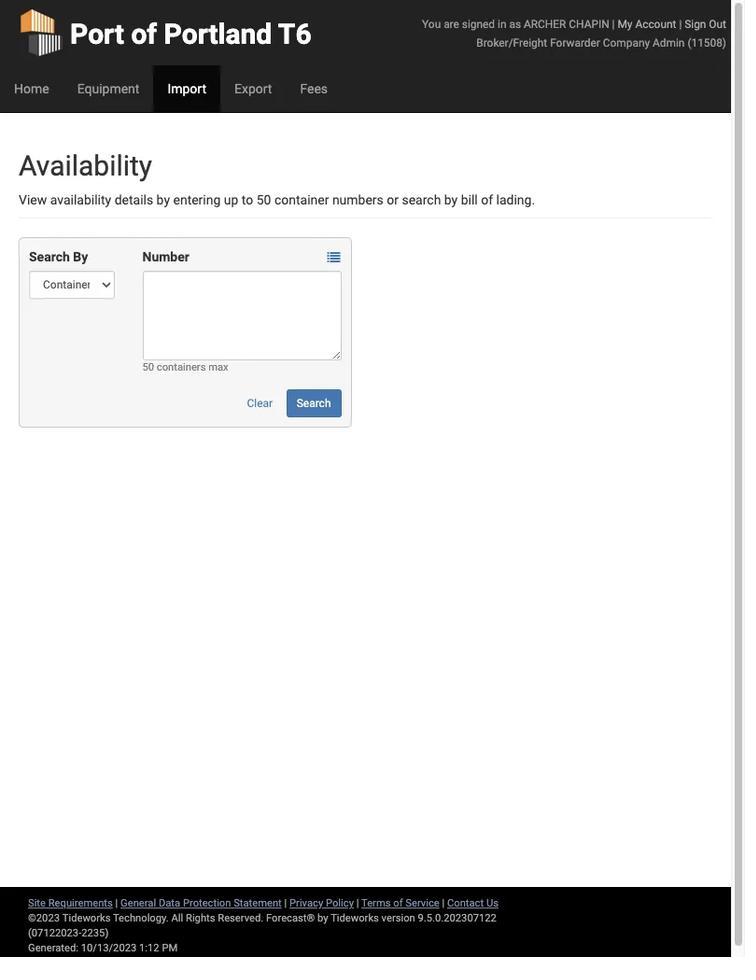 Task type: describe. For each thing, give the bounding box(es) containing it.
statement
[[234, 897, 282, 910]]

entering
[[173, 192, 221, 207]]

availability
[[50, 192, 111, 207]]

| up tideworks at the bottom
[[357, 897, 359, 910]]

Number text field
[[142, 271, 341, 360]]

general data protection statement link
[[121, 897, 282, 910]]

by inside forecast® by tideworks version 9.5.0.202307122 (07122023-2235) generated: 10/13/2023 1:12 pm
[[318, 912, 328, 925]]

view availability details by entering up to 50 container numbers or search by bill of lading.
[[19, 192, 535, 207]]

export
[[234, 81, 272, 96]]

home button
[[0, 65, 63, 112]]

| left my
[[612, 18, 615, 31]]

max
[[208, 361, 228, 374]]

fees button
[[286, 65, 342, 112]]

number
[[142, 249, 189, 264]]

are
[[444, 18, 459, 31]]

1 vertical spatial 50
[[142, 361, 154, 374]]

view
[[19, 192, 47, 207]]

port of portland t6
[[70, 18, 312, 50]]

general
[[121, 897, 156, 910]]

admin
[[653, 36, 685, 49]]

or
[[387, 192, 399, 207]]

to
[[242, 192, 253, 207]]

search button
[[286, 389, 341, 417]]

©2023 tideworks
[[28, 912, 111, 925]]

| left general
[[115, 897, 118, 910]]

| up 9.5.0.202307122
[[442, 897, 445, 910]]

import button
[[154, 65, 220, 112]]

1 horizontal spatial 50
[[257, 192, 271, 207]]

forecast® by tideworks version 9.5.0.202307122 (07122023-2235) generated: 10/13/2023 1:12 pm
[[28, 912, 497, 954]]

policy
[[326, 897, 354, 910]]

forecast®
[[266, 912, 315, 925]]

archer
[[524, 18, 566, 31]]

my
[[618, 18, 633, 31]]

| up forecast®
[[284, 897, 287, 910]]

protection
[[183, 897, 231, 910]]

search
[[402, 192, 441, 207]]

equipment
[[77, 81, 140, 96]]

| left sign
[[679, 18, 682, 31]]

search for search
[[297, 397, 331, 410]]

site
[[28, 897, 46, 910]]

port of portland t6 link
[[19, 0, 312, 65]]

data
[[159, 897, 180, 910]]

terms of service link
[[361, 897, 440, 910]]

you are signed in as archer chapin | my account | sign out broker/freight forwarder company admin (11508)
[[422, 18, 727, 49]]

home
[[14, 81, 49, 96]]

2 horizontal spatial by
[[444, 192, 458, 207]]

t6
[[278, 18, 312, 50]]

containers
[[157, 361, 206, 374]]

contact
[[447, 897, 484, 910]]

up
[[224, 192, 238, 207]]

sign out link
[[685, 18, 727, 31]]

fees
[[300, 81, 328, 96]]

10/13/2023
[[81, 942, 137, 954]]

portland
[[164, 18, 272, 50]]

tideworks
[[331, 912, 379, 925]]

port
[[70, 18, 124, 50]]



Task type: locate. For each thing, give the bounding box(es) containing it.
out
[[709, 18, 727, 31]]

9.5.0.202307122
[[418, 912, 497, 925]]

privacy
[[290, 897, 323, 910]]

us
[[486, 897, 499, 910]]

50 containers max
[[142, 361, 228, 374]]

by down privacy policy link
[[318, 912, 328, 925]]

contact us link
[[447, 897, 499, 910]]

my account link
[[618, 18, 677, 31]]

of right bill
[[481, 192, 493, 207]]

of inside the site requirements | general data protection statement | privacy policy | terms of service | contact us ©2023 tideworks technology. all rights reserved.
[[393, 897, 403, 910]]

of
[[131, 18, 157, 50], [481, 192, 493, 207], [393, 897, 403, 910]]

0 vertical spatial of
[[131, 18, 157, 50]]

all
[[171, 912, 183, 925]]

forwarder
[[550, 36, 600, 49]]

2 horizontal spatial of
[[481, 192, 493, 207]]

by left bill
[[444, 192, 458, 207]]

rights
[[186, 912, 215, 925]]

container
[[274, 192, 329, 207]]

2235)
[[81, 927, 109, 939]]

chapin
[[569, 18, 609, 31]]

you
[[422, 18, 441, 31]]

account
[[635, 18, 677, 31]]

search by
[[29, 249, 88, 264]]

1 vertical spatial search
[[297, 397, 331, 410]]

|
[[612, 18, 615, 31], [679, 18, 682, 31], [115, 897, 118, 910], [284, 897, 287, 910], [357, 897, 359, 910], [442, 897, 445, 910]]

search
[[29, 249, 70, 264], [297, 397, 331, 410]]

(07122023-
[[28, 927, 81, 939]]

availability
[[19, 149, 152, 182]]

1:12
[[139, 942, 159, 954]]

in
[[498, 18, 507, 31]]

by
[[73, 249, 88, 264]]

company
[[603, 36, 650, 49]]

equipment button
[[63, 65, 154, 112]]

search inside "button"
[[297, 397, 331, 410]]

50 left containers
[[142, 361, 154, 374]]

generated:
[[28, 942, 78, 954]]

as
[[509, 18, 521, 31]]

50
[[257, 192, 271, 207], [142, 361, 154, 374]]

search for search by
[[29, 249, 70, 264]]

details
[[115, 192, 153, 207]]

reserved.
[[218, 912, 264, 925]]

lading.
[[496, 192, 535, 207]]

1 vertical spatial of
[[481, 192, 493, 207]]

sign
[[685, 18, 706, 31]]

site requirements | general data protection statement | privacy policy | terms of service | contact us ©2023 tideworks technology. all rights reserved.
[[28, 897, 499, 925]]

bill
[[461, 192, 478, 207]]

0 vertical spatial search
[[29, 249, 70, 264]]

of up version
[[393, 897, 403, 910]]

1 horizontal spatial by
[[318, 912, 328, 925]]

0 horizontal spatial of
[[131, 18, 157, 50]]

version
[[382, 912, 415, 925]]

0 horizontal spatial search
[[29, 249, 70, 264]]

0 horizontal spatial by
[[157, 192, 170, 207]]

by
[[157, 192, 170, 207], [444, 192, 458, 207], [318, 912, 328, 925]]

1 horizontal spatial of
[[393, 897, 403, 910]]

show list image
[[327, 251, 340, 265]]

technology.
[[113, 912, 169, 925]]

clear button
[[237, 389, 283, 417]]

search left by
[[29, 249, 70, 264]]

50 right 'to'
[[257, 192, 271, 207]]

terms
[[361, 897, 391, 910]]

of right port
[[131, 18, 157, 50]]

search right clear
[[297, 397, 331, 410]]

signed
[[462, 18, 495, 31]]

export button
[[220, 65, 286, 112]]

0 vertical spatial 50
[[257, 192, 271, 207]]

service
[[406, 897, 440, 910]]

0 horizontal spatial 50
[[142, 361, 154, 374]]

site requirements link
[[28, 897, 113, 910]]

broker/freight
[[477, 36, 547, 49]]

of inside port of portland t6 'link'
[[131, 18, 157, 50]]

(11508)
[[688, 36, 727, 49]]

import
[[168, 81, 206, 96]]

clear
[[247, 397, 273, 410]]

requirements
[[48, 897, 113, 910]]

by right the details
[[157, 192, 170, 207]]

pm
[[162, 942, 178, 954]]

1 horizontal spatial search
[[297, 397, 331, 410]]

2 vertical spatial of
[[393, 897, 403, 910]]

privacy policy link
[[290, 897, 354, 910]]

numbers
[[332, 192, 384, 207]]



Task type: vqa. For each thing, say whether or not it's contained in the screenshot.
Number TEXT FIELD
yes



